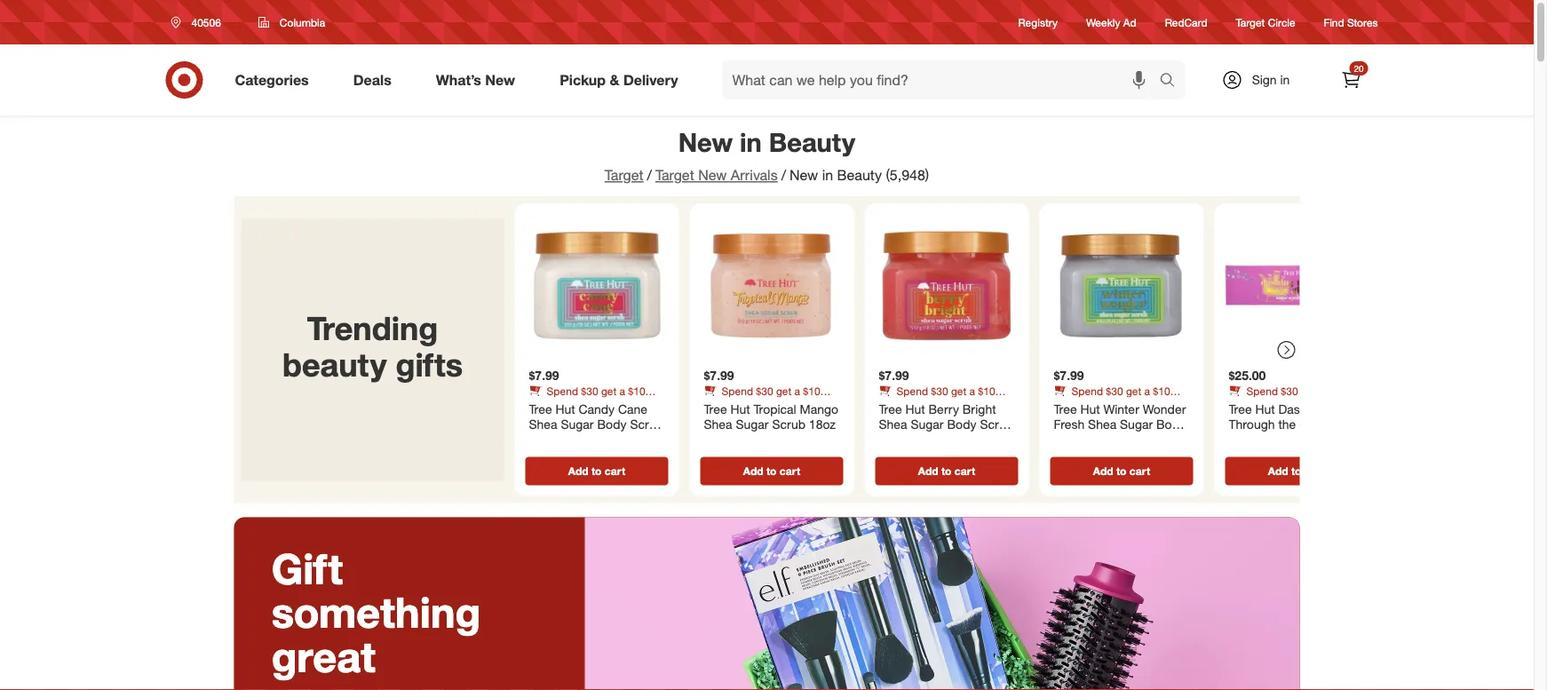 Task type: locate. For each thing, give the bounding box(es) containing it.
shea inside tree hut winter wonder fresh shea sugar body scrub - 18oz
[[1088, 416, 1117, 432]]

1 / from the left
[[647, 167, 652, 184]]

hut
[[556, 401, 575, 416], [731, 401, 750, 416], [906, 401, 925, 416], [1081, 401, 1100, 416], [1256, 401, 1275, 416]]

to down the 'set'
[[1292, 464, 1302, 478]]

0 horizontal spatial gift
[[271, 543, 343, 594]]

1 vertical spatial in
[[740, 126, 762, 158]]

1 horizontal spatial in
[[822, 167, 833, 184]]

pickup & delivery
[[560, 71, 678, 88]]

body inside 'tree hut dashing through the glow body scrub gift set - 3ct'
[[1332, 416, 1361, 432]]

3 $7.99 from the left
[[879, 368, 909, 383]]

3 tree from the left
[[879, 401, 902, 416]]

tree left tropical
[[704, 401, 727, 416]]

pickup
[[560, 71, 606, 88]]

hut inside tree hut winter wonder fresh shea sugar body scrub - 18oz
[[1081, 401, 1100, 416]]

- inside tree hut berry bright shea sugar body scrub - 18oz
[[879, 432, 884, 448]]

add down the
[[1268, 464, 1289, 478]]

shea for tree hut berry bright shea sugar body scrub - 18oz
[[879, 416, 907, 432]]

tree inside tree hut berry bright shea sugar body scrub - 18oz
[[879, 401, 902, 416]]

cart for tree hut winter wonder fresh shea sugar body scrub - 18oz
[[1130, 464, 1151, 478]]

columbia
[[280, 16, 325, 29]]

scrub inside 'tree hut dashing through the glow body scrub gift set - 3ct'
[[1229, 432, 1262, 448]]

sign in
[[1252, 72, 1290, 87]]

hut for tropical
[[731, 401, 750, 416]]

add to cart button
[[525, 457, 668, 485], [700, 457, 843, 485], [875, 457, 1018, 485], [1050, 457, 1193, 485], [1225, 457, 1368, 485]]

sugar inside tree hut candy cane shea sugar body scrub - 18oz
[[561, 416, 594, 432]]

/
[[647, 167, 652, 184], [781, 167, 786, 184]]

2 to from the left
[[767, 464, 777, 478]]

5 add to cart button from the left
[[1225, 457, 1368, 485]]

cart for tree hut candy cane shea sugar body scrub - 18oz
[[605, 464, 626, 478]]

add to cart down tree hut berry bright shea sugar body scrub - 18oz
[[918, 464, 976, 478]]

tree left candy
[[529, 401, 552, 416]]

add to cart button down tree hut candy cane shea sugar body scrub - 18oz
[[525, 457, 668, 485]]

3 hut from the left
[[906, 401, 925, 416]]

(5,948)
[[886, 167, 929, 184]]

body inside tree hut candy cane shea sugar body scrub - 18oz
[[597, 416, 627, 432]]

shea left berry
[[879, 416, 907, 432]]

3 add from the left
[[918, 464, 939, 478]]

to down tree hut berry bright shea sugar body scrub - 18oz
[[942, 464, 952, 478]]

new right what's
[[485, 71, 515, 88]]

2 - from the left
[[879, 432, 884, 448]]

circle
[[1268, 15, 1296, 29]]

body inside tree hut winter wonder fresh shea sugar body scrub - 18oz
[[1157, 416, 1186, 432]]

shea for tree hut candy cane shea sugar body scrub - 18oz
[[529, 416, 557, 432]]

3 shea from the left
[[879, 416, 907, 432]]

5 tree from the left
[[1229, 401, 1252, 416]]

to down tree hut winter wonder fresh shea sugar body scrub - 18oz
[[1117, 464, 1127, 478]]

scrub
[[630, 416, 664, 432], [772, 416, 806, 432], [980, 416, 1014, 432], [1054, 432, 1087, 448], [1229, 432, 1262, 448]]

4 sugar from the left
[[1120, 416, 1153, 432]]

add down tree hut candy cane shea sugar body scrub - 18oz
[[568, 464, 589, 478]]

weekly
[[1086, 15, 1121, 29]]

$7.99 up fresh
[[1054, 368, 1084, 383]]

-
[[529, 432, 534, 448], [879, 432, 884, 448], [1091, 432, 1096, 448], [1312, 432, 1317, 448]]

4 shea from the left
[[1088, 416, 1117, 432]]

add for dashing
[[1268, 464, 1289, 478]]

sugar
[[561, 416, 594, 432], [736, 416, 769, 432], [911, 416, 944, 432], [1120, 416, 1153, 432]]

2 hut from the left
[[731, 401, 750, 416]]

/ right target link
[[647, 167, 652, 184]]

2 cart from the left
[[780, 464, 801, 478]]

1 to from the left
[[592, 464, 602, 478]]

add down tree hut tropical mango shea sugar scrub 18oz on the bottom of the page
[[743, 464, 764, 478]]

shea inside tree hut tropical mango shea sugar scrub 18oz
[[704, 416, 732, 432]]

scrub inside tree hut tropical mango shea sugar scrub 18oz
[[772, 416, 806, 432]]

0 vertical spatial in
[[1280, 72, 1290, 87]]

1 horizontal spatial /
[[781, 167, 786, 184]]

tree left berry
[[879, 401, 902, 416]]

to down tree hut candy cane shea sugar body scrub - 18oz
[[592, 464, 602, 478]]

gift inside 'tree hut dashing through the glow body scrub gift set - 3ct'
[[1266, 432, 1286, 448]]

4 cart from the left
[[1130, 464, 1151, 478]]

1 horizontal spatial gift
[[1266, 432, 1286, 448]]

gift
[[1266, 432, 1286, 448], [271, 543, 343, 594]]

dashing
[[1279, 401, 1324, 416]]

4 body from the left
[[1332, 416, 1361, 432]]

2 add to cart from the left
[[743, 464, 801, 478]]

search button
[[1152, 60, 1194, 103]]

5 to from the left
[[1292, 464, 1302, 478]]

target
[[1236, 15, 1265, 29], [605, 167, 644, 184], [656, 167, 694, 184]]

tree for tree hut berry bright shea sugar body scrub - 18oz
[[879, 401, 902, 416]]

2 add to cart button from the left
[[700, 457, 843, 485]]

$7.99 for tree hut candy cane shea sugar body scrub - 18oz
[[529, 368, 559, 383]]

add to cart down tree hut winter wonder fresh shea sugar body scrub - 18oz
[[1093, 464, 1151, 478]]

cart
[[605, 464, 626, 478], [780, 464, 801, 478], [955, 464, 976, 478], [1130, 464, 1151, 478], [1305, 464, 1326, 478]]

4 - from the left
[[1312, 432, 1317, 448]]

through
[[1229, 416, 1275, 432]]

0 horizontal spatial /
[[647, 167, 652, 184]]

18oz
[[809, 416, 836, 432], [537, 432, 564, 448], [887, 432, 914, 448], [1099, 432, 1126, 448]]

What can we help you find? suggestions appear below search field
[[722, 60, 1164, 99]]

3 - from the left
[[1091, 432, 1096, 448]]

hut for candy
[[556, 401, 575, 416]]

shea right fresh
[[1088, 416, 1117, 432]]

add to cart down tree hut candy cane shea sugar body scrub - 18oz
[[568, 464, 626, 478]]

add to cart
[[568, 464, 626, 478], [743, 464, 801, 478], [918, 464, 976, 478], [1093, 464, 1151, 478], [1268, 464, 1326, 478]]

redcard link
[[1165, 15, 1208, 30]]

20 link
[[1332, 60, 1371, 99]]

sugar left cane in the bottom left of the page
[[561, 416, 594, 432]]

to down tree hut tropical mango shea sugar scrub 18oz on the bottom of the page
[[767, 464, 777, 478]]

gifts
[[396, 345, 463, 384]]

add to cart button for wonder
[[1050, 457, 1193, 485]]

4 add to cart button from the left
[[1050, 457, 1193, 485]]

$7.99 up tree hut berry bright shea sugar body scrub - 18oz
[[879, 368, 909, 383]]

1 body from the left
[[597, 416, 627, 432]]

add to cart down the 'set'
[[1268, 464, 1326, 478]]

- inside tree hut winter wonder fresh shea sugar body scrub - 18oz
[[1091, 432, 1096, 448]]

tree hut dashing through the glow body scrub gift set - 3ct
[[1229, 401, 1361, 448]]

in right arrivals
[[822, 167, 833, 184]]

tree inside tree hut candy cane shea sugar body scrub - 18oz
[[529, 401, 552, 416]]

tree inside tree hut winter wonder fresh shea sugar body scrub - 18oz
[[1054, 401, 1077, 416]]

4 add to cart from the left
[[1093, 464, 1151, 478]]

add to cart button for through
[[1225, 457, 1368, 485]]

beauty left (5,948)
[[837, 167, 882, 184]]

2 shea from the left
[[704, 416, 732, 432]]

add to cart button down tree hut berry bright shea sugar body scrub - 18oz
[[875, 457, 1018, 485]]

cart down tree hut tropical mango shea sugar scrub 18oz on the bottom of the page
[[780, 464, 801, 478]]

$7.99 for tree hut berry bright shea sugar body scrub - 18oz
[[879, 368, 909, 383]]

find stores link
[[1324, 15, 1378, 30]]

hut inside 'tree hut dashing through the glow body scrub gift set - 3ct'
[[1256, 401, 1275, 416]]

pickup & delivery link
[[545, 60, 700, 99]]

tree inside tree hut tropical mango shea sugar scrub 18oz
[[704, 401, 727, 416]]

1 add from the left
[[568, 464, 589, 478]]

sugar left the bright
[[911, 416, 944, 432]]

1 cart from the left
[[605, 464, 626, 478]]

add down tree hut berry bright shea sugar body scrub - 18oz
[[918, 464, 939, 478]]

2 $7.99 from the left
[[704, 368, 734, 383]]

&
[[610, 71, 620, 88]]

5 hut from the left
[[1256, 401, 1275, 416]]

in for sign
[[1280, 72, 1290, 87]]

add
[[568, 464, 589, 478], [743, 464, 764, 478], [918, 464, 939, 478], [1093, 464, 1114, 478], [1268, 464, 1289, 478]]

in
[[1280, 72, 1290, 87], [740, 126, 762, 158], [822, 167, 833, 184]]

beauty
[[769, 126, 856, 158], [837, 167, 882, 184]]

add to cart button down the 'set'
[[1225, 457, 1368, 485]]

tree inside 'tree hut dashing through the glow body scrub gift set - 3ct'
[[1229, 401, 1252, 416]]

2 / from the left
[[781, 167, 786, 184]]

3 add to cart from the left
[[918, 464, 976, 478]]

tree
[[529, 401, 552, 416], [704, 401, 727, 416], [879, 401, 902, 416], [1054, 401, 1077, 416], [1229, 401, 1252, 416]]

$7.99 for tree hut winter wonder fresh shea sugar body scrub - 18oz
[[1054, 368, 1084, 383]]

$7.99
[[529, 368, 559, 383], [704, 368, 734, 383], [879, 368, 909, 383], [1054, 368, 1084, 383]]

to for wonder
[[1117, 464, 1127, 478]]

add to cart down tree hut tropical mango shea sugar scrub 18oz on the bottom of the page
[[743, 464, 801, 478]]

shea inside tree hut candy cane shea sugar body scrub - 18oz
[[529, 416, 557, 432]]

add to cart button down tree hut winter wonder fresh shea sugar body scrub - 18oz
[[1050, 457, 1193, 485]]

the
[[1279, 416, 1296, 432]]

1 hut from the left
[[556, 401, 575, 416]]

1 tree from the left
[[529, 401, 552, 416]]

4 $7.99 from the left
[[1054, 368, 1084, 383]]

beauty
[[282, 345, 387, 384]]

sugar right fresh
[[1120, 416, 1153, 432]]

stores
[[1348, 15, 1378, 29]]

3 cart from the left
[[955, 464, 976, 478]]

body for bright
[[947, 416, 977, 432]]

add to cart button for cane
[[525, 457, 668, 485]]

/ right arrivals
[[781, 167, 786, 184]]

sugar inside tree hut tropical mango shea sugar scrub 18oz
[[736, 416, 769, 432]]

search
[[1152, 73, 1194, 90]]

trending beauty gifts
[[282, 308, 463, 384]]

shea inside tree hut berry bright shea sugar body scrub - 18oz
[[879, 416, 907, 432]]

hut inside tree hut candy cane shea sugar body scrub - 18oz
[[556, 401, 575, 416]]

tree for tree hut candy cane shea sugar body scrub - 18oz
[[529, 401, 552, 416]]

hut inside tree hut berry bright shea sugar body scrub - 18oz
[[906, 401, 925, 416]]

tree left winter
[[1054, 401, 1077, 416]]

$25.00
[[1229, 368, 1266, 383]]

2 horizontal spatial in
[[1280, 72, 1290, 87]]

new right arrivals
[[790, 167, 818, 184]]

registry
[[1019, 15, 1058, 29]]

shea
[[529, 416, 557, 432], [704, 416, 732, 432], [879, 416, 907, 432], [1088, 416, 1117, 432]]

hut left berry
[[906, 401, 925, 416]]

3 to from the left
[[942, 464, 952, 478]]

shea for tree hut tropical mango shea sugar scrub 18oz
[[704, 416, 732, 432]]

sugar inside tree hut berry bright shea sugar body scrub - 18oz
[[911, 416, 944, 432]]

beauty up arrivals
[[769, 126, 856, 158]]

in up arrivals
[[740, 126, 762, 158]]

hut left the
[[1256, 401, 1275, 416]]

4 hut from the left
[[1081, 401, 1100, 416]]

cart for tree hut tropical mango shea sugar scrub 18oz
[[780, 464, 801, 478]]

1 add to cart button from the left
[[525, 457, 668, 485]]

1 shea from the left
[[529, 416, 557, 432]]

categories
[[235, 71, 309, 88]]

target new arrivals link
[[656, 167, 778, 184]]

new
[[485, 71, 515, 88], [679, 126, 733, 158], [698, 167, 727, 184], [790, 167, 818, 184]]

0 vertical spatial gift
[[1266, 432, 1286, 448]]

cane
[[618, 401, 647, 416]]

add for candy
[[568, 464, 589, 478]]

cart down tree hut candy cane shea sugar body scrub - 18oz
[[605, 464, 626, 478]]

1 sugar from the left
[[561, 416, 594, 432]]

in right sign
[[1280, 72, 1290, 87]]

tree down $25.00
[[1229, 401, 1252, 416]]

1 $7.99 from the left
[[529, 368, 559, 383]]

3 body from the left
[[1157, 416, 1186, 432]]

1 - from the left
[[529, 432, 534, 448]]

what's
[[436, 71, 481, 88]]

scrub inside tree hut berry bright shea sugar body scrub - 18oz
[[980, 416, 1014, 432]]

$7.99 up tree hut tropical mango shea sugar scrub 18oz on the bottom of the page
[[704, 368, 734, 383]]

add to cart for cane
[[568, 464, 626, 478]]

2 body from the left
[[947, 416, 977, 432]]

5 cart from the left
[[1305, 464, 1326, 478]]

sign in link
[[1207, 60, 1318, 99]]

sugar for candy
[[561, 416, 594, 432]]

2 tree from the left
[[704, 401, 727, 416]]

shea left tropical
[[704, 416, 732, 432]]

2 sugar from the left
[[736, 416, 769, 432]]

3 add to cart button from the left
[[875, 457, 1018, 485]]

3 sugar from the left
[[911, 416, 944, 432]]

1 vertical spatial gift
[[271, 543, 343, 594]]

sugar left mango
[[736, 416, 769, 432]]

4 tree from the left
[[1054, 401, 1077, 416]]

shea left candy
[[529, 416, 557, 432]]

hut inside tree hut tropical mango shea sugar scrub 18oz
[[731, 401, 750, 416]]

body for cane
[[597, 416, 627, 432]]

scrub inside tree hut candy cane shea sugar body scrub - 18oz
[[630, 416, 664, 432]]

body
[[597, 416, 627, 432], [947, 416, 977, 432], [1157, 416, 1186, 432], [1332, 416, 1361, 432]]

5 add to cart from the left
[[1268, 464, 1326, 478]]

0 horizontal spatial in
[[740, 126, 762, 158]]

hut left tropical
[[731, 401, 750, 416]]

to
[[592, 464, 602, 478], [767, 464, 777, 478], [942, 464, 952, 478], [1117, 464, 1127, 478], [1292, 464, 1302, 478]]

categories link
[[220, 60, 331, 99]]

5 add from the left
[[1268, 464, 1289, 478]]

2 add from the left
[[743, 464, 764, 478]]

$7.99 up tree hut candy cane shea sugar body scrub - 18oz
[[529, 368, 559, 383]]

4 to from the left
[[1117, 464, 1127, 478]]

what's new link
[[421, 60, 538, 99]]

1 add to cart from the left
[[568, 464, 626, 478]]

add for berry
[[918, 464, 939, 478]]

add to cart for bright
[[918, 464, 976, 478]]

body inside tree hut berry bright shea sugar body scrub - 18oz
[[947, 416, 977, 432]]

add to cart button down tree hut tropical mango shea sugar scrub 18oz on the bottom of the page
[[700, 457, 843, 485]]

great
[[271, 631, 376, 682]]

cart down tree hut berry bright shea sugar body scrub - 18oz
[[955, 464, 976, 478]]

cart down tree hut winter wonder fresh shea sugar body scrub - 18oz
[[1130, 464, 1151, 478]]

target circle
[[1236, 15, 1296, 29]]

18oz inside tree hut winter wonder fresh shea sugar body scrub - 18oz
[[1099, 432, 1126, 448]]

4 add from the left
[[1093, 464, 1114, 478]]

add down tree hut winter wonder fresh shea sugar body scrub - 18oz
[[1093, 464, 1114, 478]]

tropical
[[754, 401, 797, 416]]

hut left winter
[[1081, 401, 1100, 416]]

cart down 3ct
[[1305, 464, 1326, 478]]

hut left candy
[[556, 401, 575, 416]]



Task type: describe. For each thing, give the bounding box(es) containing it.
to for bright
[[942, 464, 952, 478]]

tree hut winter wonder fresh shea sugar body scrub - 18oz
[[1054, 401, 1186, 448]]

tree hut candy cane shea sugar body scrub - 18oz
[[529, 401, 664, 448]]

2 horizontal spatial target
[[1236, 15, 1265, 29]]

tree for tree hut tropical mango shea sugar scrub 18oz
[[704, 401, 727, 416]]

something
[[271, 587, 481, 638]]

sugar for berry
[[911, 416, 944, 432]]

target circle link
[[1236, 15, 1296, 30]]

scrub for tree hut berry bright shea sugar body scrub - 18oz
[[980, 416, 1014, 432]]

new up the target new arrivals link on the top of page
[[679, 126, 733, 158]]

columbia button
[[247, 6, 337, 38]]

scrub for tree hut candy cane shea sugar body scrub - 18oz
[[630, 416, 664, 432]]

hut for dashing
[[1256, 401, 1275, 416]]

sugar for tropical
[[736, 416, 769, 432]]

20
[[1354, 63, 1364, 74]]

0 vertical spatial beauty
[[769, 126, 856, 158]]

2 vertical spatial in
[[822, 167, 833, 184]]

1 vertical spatial beauty
[[837, 167, 882, 184]]

- inside 'tree hut dashing through the glow body scrub gift set - 3ct'
[[1312, 432, 1317, 448]]

registry link
[[1019, 15, 1058, 30]]

berry
[[929, 401, 959, 416]]

target link
[[605, 167, 644, 184]]

add for winter
[[1093, 464, 1114, 478]]

gift inside gift something great
[[271, 543, 343, 594]]

18oz inside tree hut candy cane shea sugar body scrub - 18oz
[[537, 432, 564, 448]]

tree hut dashing through the glow body scrub gift set - 3ct image
[[1222, 210, 1372, 361]]

delivery
[[624, 71, 678, 88]]

40506 button
[[159, 6, 240, 38]]

tree hut berry bright shea sugar body scrub - 18oz
[[879, 401, 1014, 448]]

new inside "link"
[[485, 71, 515, 88]]

add to cart for through
[[1268, 464, 1326, 478]]

add to cart for mango
[[743, 464, 801, 478]]

carousel region
[[234, 196, 1379, 517]]

redcard
[[1165, 15, 1208, 29]]

to for cane
[[592, 464, 602, 478]]

glow
[[1300, 416, 1328, 432]]

mango
[[800, 401, 839, 416]]

arrivals
[[731, 167, 778, 184]]

what's new
[[436, 71, 515, 88]]

deals
[[353, 71, 392, 88]]

add to cart for wonder
[[1093, 464, 1151, 478]]

new in beauty target / target new arrivals / new in beauty (5,948)
[[605, 126, 929, 184]]

tree for tree hut dashing through the glow body scrub gift set - 3ct
[[1229, 401, 1252, 416]]

tree hut tropical mango shea sugar scrub 18oz
[[704, 401, 839, 432]]

scrub inside tree hut winter wonder fresh shea sugar body scrub - 18oz
[[1054, 432, 1087, 448]]

ad
[[1124, 15, 1137, 29]]

tree hut berry bright shea sugar body scrub - 18oz image
[[872, 210, 1022, 361]]

add for tropical
[[743, 464, 764, 478]]

wonder
[[1143, 401, 1186, 416]]

40506
[[191, 16, 221, 29]]

to for mango
[[767, 464, 777, 478]]

18oz inside tree hut berry bright shea sugar body scrub - 18oz
[[887, 432, 914, 448]]

weekly ad
[[1086, 15, 1137, 29]]

- inside tree hut candy cane shea sugar body scrub - 18oz
[[529, 432, 534, 448]]

tree hut tropical mango shea sugar scrub 18oz image
[[697, 210, 847, 361]]

new left arrivals
[[698, 167, 727, 184]]

tree hut winter wonder fresh shea sugar body scrub - 18oz image
[[1047, 210, 1197, 361]]

candy
[[579, 401, 615, 416]]

hut for berry
[[906, 401, 925, 416]]

trending
[[307, 308, 438, 347]]

set
[[1289, 432, 1308, 448]]

bright
[[963, 401, 996, 416]]

gift something great
[[271, 543, 481, 682]]

tree hut candy cane shea sugar body scrub - 18oz image
[[522, 210, 672, 361]]

18oz inside tree hut tropical mango shea sugar scrub 18oz
[[809, 416, 836, 432]]

tree for tree hut winter wonder fresh shea sugar body scrub - 18oz
[[1054, 401, 1077, 416]]

sign
[[1252, 72, 1277, 87]]

weekly ad link
[[1086, 15, 1137, 30]]

sugar inside tree hut winter wonder fresh shea sugar body scrub - 18oz
[[1120, 416, 1153, 432]]

find
[[1324, 15, 1345, 29]]

fresh
[[1054, 416, 1085, 432]]

scrub for tree hut dashing through the glow body scrub gift set - 3ct
[[1229, 432, 1262, 448]]

cart for tree hut berry bright shea sugar body scrub - 18oz
[[955, 464, 976, 478]]

add to cart button for mango
[[700, 457, 843, 485]]

$7.99 for tree hut tropical mango shea sugar scrub 18oz
[[704, 368, 734, 383]]

hut for winter
[[1081, 401, 1100, 416]]

in for new
[[740, 126, 762, 158]]

add to cart button for bright
[[875, 457, 1018, 485]]

body for through
[[1332, 416, 1361, 432]]

cart for tree hut dashing through the glow body scrub gift set - 3ct
[[1305, 464, 1326, 478]]

find stores
[[1324, 15, 1378, 29]]

deals link
[[338, 60, 414, 99]]

0 horizontal spatial target
[[605, 167, 644, 184]]

winter
[[1104, 401, 1140, 416]]

1 horizontal spatial target
[[656, 167, 694, 184]]

3ct
[[1320, 432, 1338, 448]]

to for through
[[1292, 464, 1302, 478]]



Task type: vqa. For each thing, say whether or not it's contained in the screenshot.
Dog
no



